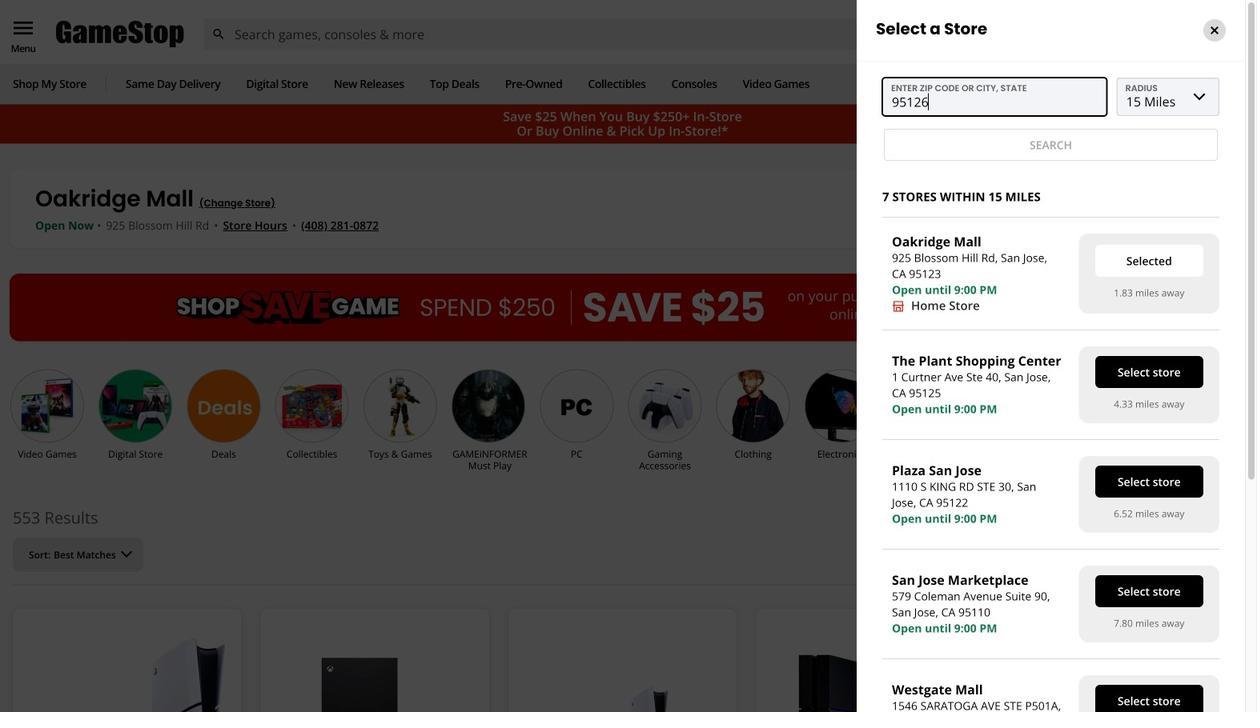 Task type: describe. For each thing, give the bounding box(es) containing it.
Search games, consoles & more search field
[[235, 18, 886, 50]]

sony playstation 5 slim console digital edition image
[[26, 639, 229, 713]]

gamestop image
[[56, 19, 184, 50]]

sony playstation 5 console image
[[1017, 639, 1220, 713]]

search icon image
[[1019, 201, 1035, 217]]



Task type: vqa. For each thing, say whether or not it's contained in the screenshot.
mission
no



Task type: locate. For each thing, give the bounding box(es) containing it.
None text field
[[882, 78, 1107, 116]]

None search field
[[203, 18, 915, 50]]

Find items from this store field
[[1010, 190, 1210, 228]]

microsoft xbox series x console image
[[273, 639, 476, 713]]

sony playstation 5 slim console disc edition image
[[521, 639, 724, 713]]

sony playstation 4 500gb console gamestop premium refurbished image
[[769, 639, 972, 713]]



